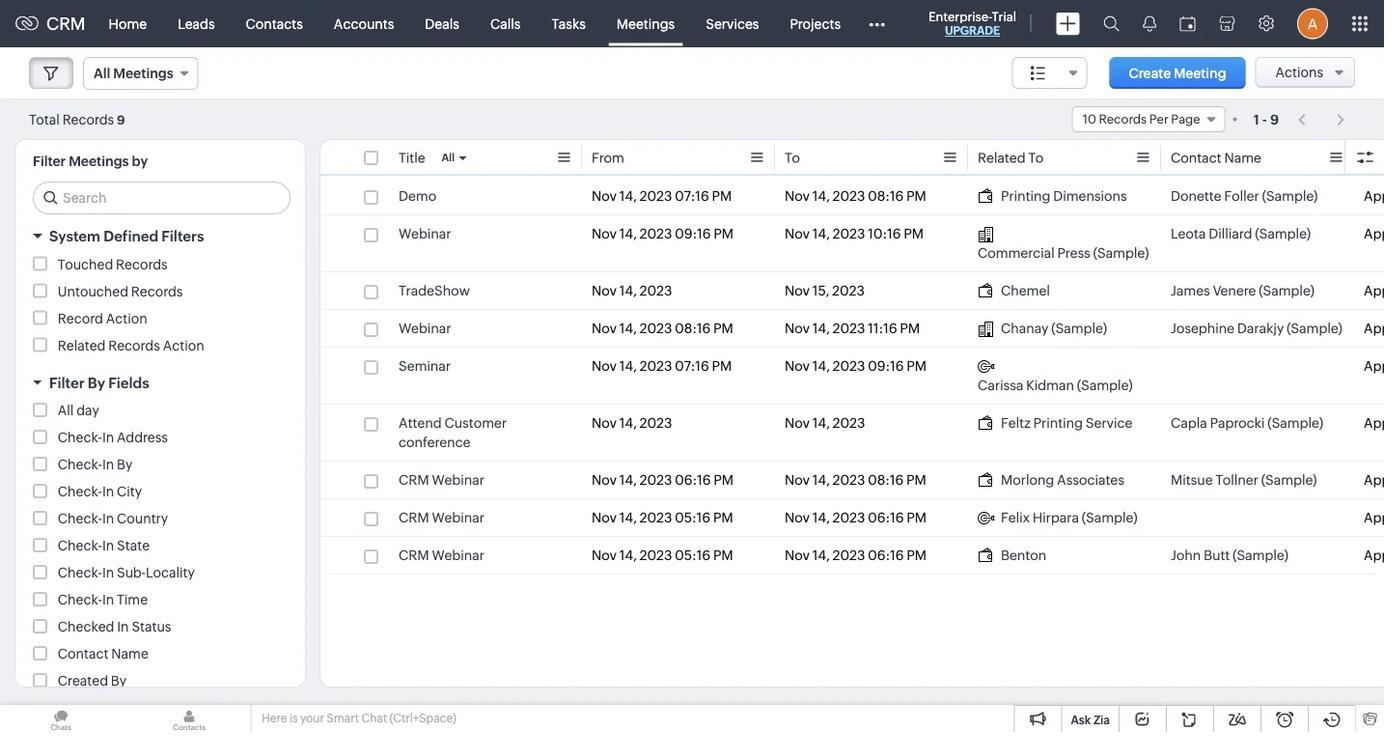 Task type: describe. For each thing, give the bounding box(es) containing it.
home
[[109, 16, 147, 31]]

check- for check-in city
[[58, 484, 102, 499]]

status
[[132, 619, 171, 635]]

(sample) for commercial press (sample)
[[1094, 245, 1150, 261]]

printing dimensions link
[[978, 186, 1128, 206]]

ask zia
[[1072, 713, 1111, 726]]

1 vertical spatial contact name
[[58, 646, 149, 662]]

crm webinar link for felix
[[399, 508, 485, 527]]

app for donette foller (sample)
[[1365, 188, 1385, 204]]

crm for benton
[[399, 548, 429, 563]]

created by
[[58, 673, 127, 689]]

state
[[117, 538, 150, 553]]

10 records per page
[[1083, 112, 1201, 127]]

address
[[117, 430, 168, 445]]

check-in country
[[58, 511, 168, 526]]

james venere (sample) link
[[1172, 281, 1315, 300]]

commercial press (sample)
[[978, 245, 1150, 261]]

create meeting button
[[1110, 57, 1246, 89]]

1 to from the left
[[785, 150, 800, 166]]

tollner
[[1216, 472, 1259, 488]]

carissa
[[978, 378, 1024, 393]]

chemel
[[1002, 283, 1051, 298]]

search element
[[1092, 0, 1132, 47]]

james venere (sample)
[[1172, 283, 1315, 298]]

paprocki
[[1211, 415, 1266, 431]]

all for all
[[442, 152, 455, 164]]

related to
[[978, 150, 1044, 166]]

from
[[592, 150, 625, 166]]

morlong associates
[[1002, 472, 1125, 488]]

(sample) for felix hirpara (sample)
[[1082, 510, 1138, 525]]

foller
[[1225, 188, 1260, 204]]

app for capla paprocki (sample)
[[1365, 415, 1385, 431]]

(sample) up carissa kidman (sample) link
[[1052, 321, 1108, 336]]

deals link
[[410, 0, 475, 47]]

accounts link
[[319, 0, 410, 47]]

demo
[[399, 188, 437, 204]]

commercial press (sample) link
[[978, 224, 1152, 263]]

nov 14, 2023 for tradeshow
[[592, 283, 673, 298]]

venere
[[1214, 283, 1257, 298]]

(ctrl+space)
[[390, 712, 457, 725]]

check- for check-in country
[[58, 511, 102, 526]]

create meeting
[[1129, 65, 1227, 81]]

1
[[1254, 112, 1260, 127]]

customer
[[445, 415, 507, 431]]

attend customer conference link
[[399, 413, 573, 452]]

by for created
[[111, 673, 127, 689]]

06:16 for benton
[[868, 548, 905, 563]]

webinar for benton
[[432, 548, 485, 563]]

app for john butt (sample)
[[1365, 548, 1385, 563]]

app for josephine darakjy (sample)
[[1365, 321, 1385, 336]]

Other Modules field
[[857, 8, 898, 39]]

donette foller (sample)
[[1172, 188, 1319, 204]]

check-in sub-locality
[[58, 565, 195, 580]]

tasks
[[552, 16, 586, 31]]

accounts
[[334, 16, 394, 31]]

check-in by
[[58, 457, 133, 472]]

all meetings
[[94, 66, 173, 81]]

projects link
[[775, 0, 857, 47]]

11:16
[[868, 321, 898, 336]]

0 vertical spatial printing
[[1002, 188, 1051, 204]]

07:16 for nov 14, 2023 08:16 pm
[[675, 188, 710, 204]]

capla paprocki (sample) link
[[1172, 413, 1324, 433]]

in for city
[[102, 484, 114, 499]]

chat
[[362, 712, 387, 725]]

ask
[[1072, 713, 1092, 726]]

leota dilliard (sample) link
[[1172, 224, 1312, 243]]

system
[[49, 228, 100, 245]]

search image
[[1104, 15, 1120, 32]]

john
[[1172, 548, 1202, 563]]

josephine darakjy (sample) link
[[1172, 319, 1343, 338]]

records for untouched
[[131, 283, 183, 299]]

josephine darakjy (sample)
[[1172, 321, 1343, 336]]

capla
[[1172, 415, 1208, 431]]

records for 10
[[1100, 112, 1148, 127]]

0 horizontal spatial action
[[106, 311, 147, 326]]

8 app from the top
[[1365, 510, 1385, 525]]

morlong associates link
[[978, 470, 1125, 490]]

benton link
[[978, 546, 1047, 565]]

1 vertical spatial nov 14, 2023 08:16 pm
[[592, 321, 734, 336]]

10
[[1083, 112, 1097, 127]]

associates
[[1058, 472, 1125, 488]]

locality
[[146, 565, 195, 580]]

service
[[1086, 415, 1133, 431]]

(sample) for leota dilliard (sample)
[[1256, 226, 1312, 241]]

dimensions
[[1054, 188, 1128, 204]]

tradeshow
[[399, 283, 470, 298]]

attend
[[399, 415, 442, 431]]

tradeshow link
[[399, 281, 470, 300]]

1 vertical spatial nov 14, 2023 09:16 pm
[[785, 358, 927, 374]]

upgrade
[[945, 24, 1001, 37]]

nov 14, 2023 07:16 pm for nov 14, 2023 08:16 pm
[[592, 188, 732, 204]]

1 vertical spatial by
[[117, 457, 133, 472]]

1 - 9
[[1254, 112, 1280, 127]]

profile element
[[1286, 0, 1341, 47]]

check-in time
[[58, 592, 148, 607]]

per
[[1150, 112, 1169, 127]]

create menu image
[[1057, 12, 1081, 35]]

hirpara
[[1033, 510, 1080, 525]]

check- for check-in time
[[58, 592, 102, 607]]

total
[[29, 112, 60, 127]]

chats image
[[0, 705, 122, 732]]

sub-
[[117, 565, 146, 580]]

in for state
[[102, 538, 114, 553]]

0 vertical spatial nov 14, 2023 06:16 pm
[[592, 472, 734, 488]]

actions
[[1276, 65, 1324, 80]]

nov 14, 2023 07:16 pm for nov 14, 2023 09:16 pm
[[592, 358, 732, 374]]

nov 14, 2023 06:16 pm for benton
[[785, 548, 927, 563]]

app for leota dilliard (sample)
[[1365, 226, 1385, 241]]

meeting
[[1174, 65, 1227, 81]]

0 vertical spatial nov 14, 2023 09:16 pm
[[592, 226, 734, 241]]

hos
[[1365, 150, 1385, 166]]

seminar
[[399, 358, 451, 374]]

9 for total records 9
[[117, 113, 125, 127]]

leads
[[178, 16, 215, 31]]

check- for check-in by
[[58, 457, 102, 472]]

webinar link for nov 14, 2023 08:16 pm
[[399, 319, 452, 338]]

profile image
[[1298, 8, 1329, 39]]

in for by
[[102, 457, 114, 472]]

system defined filters button
[[15, 219, 305, 254]]

meetings for filter meetings by
[[69, 154, 129, 169]]

1 vertical spatial 08:16
[[675, 321, 711, 336]]

butt
[[1204, 548, 1231, 563]]

signals element
[[1132, 0, 1169, 47]]

filter meetings by
[[33, 154, 148, 169]]

crm for morlong associates
[[399, 472, 429, 488]]

3 crm webinar from the top
[[399, 548, 485, 563]]

press
[[1058, 245, 1091, 261]]

touched records
[[58, 256, 168, 272]]

system defined filters
[[49, 228, 204, 245]]

created
[[58, 673, 108, 689]]

contacts image
[[128, 705, 250, 732]]

size image
[[1031, 65, 1047, 82]]

webinar for felix hirpara (sample)
[[432, 510, 485, 525]]

in for status
[[117, 619, 129, 635]]

nov 15, 2023
[[785, 283, 865, 298]]

enterprise-
[[929, 9, 992, 24]]

josephine
[[1172, 321, 1235, 336]]

checked
[[58, 619, 114, 635]]



Task type: vqa. For each thing, say whether or not it's contained in the screenshot.


Task type: locate. For each thing, give the bounding box(es) containing it.
check- for check-in state
[[58, 538, 102, 553]]

related
[[978, 150, 1026, 166], [58, 338, 106, 353]]

check- down all day
[[58, 430, 102, 445]]

2 horizontal spatial all
[[442, 152, 455, 164]]

1 horizontal spatial all
[[94, 66, 110, 81]]

(sample) right dilliard
[[1256, 226, 1312, 241]]

carissa kidman (sample)
[[978, 378, 1133, 393]]

1 05:16 from the top
[[675, 510, 711, 525]]

day
[[77, 403, 99, 418]]

webinar for morlong associates
[[432, 472, 485, 488]]

related for related records action
[[58, 338, 106, 353]]

(sample) up darakjy
[[1260, 283, 1315, 298]]

3 check- from the top
[[58, 484, 102, 499]]

0 vertical spatial by
[[88, 374, 105, 391]]

0 vertical spatial action
[[106, 311, 147, 326]]

contact name up 'donette'
[[1172, 150, 1262, 166]]

0 vertical spatial 07:16
[[675, 188, 710, 204]]

0 vertical spatial contact name
[[1172, 150, 1262, 166]]

by inside dropdown button
[[88, 374, 105, 391]]

by up the day
[[88, 374, 105, 391]]

0 horizontal spatial all
[[58, 403, 74, 418]]

(sample) right foller
[[1263, 188, 1319, 204]]

1 check- from the top
[[58, 430, 102, 445]]

projects
[[790, 16, 841, 31]]

in for sub-
[[102, 565, 114, 580]]

contact name up created by
[[58, 646, 149, 662]]

all right title
[[442, 152, 455, 164]]

1 app from the top
[[1365, 188, 1385, 204]]

0 horizontal spatial related
[[58, 338, 106, 353]]

0 vertical spatial 06:16
[[675, 472, 711, 488]]

filter inside dropdown button
[[49, 374, 85, 391]]

2 vertical spatial 08:16
[[868, 472, 904, 488]]

row group
[[321, 178, 1385, 575]]

records for total
[[62, 112, 114, 127]]

meetings left by
[[69, 154, 129, 169]]

chemel link
[[978, 281, 1051, 300]]

0 horizontal spatial contact
[[58, 646, 109, 662]]

2 nov 14, 2023 07:16 pm from the top
[[592, 358, 732, 374]]

leads link
[[162, 0, 230, 47]]

7 app from the top
[[1365, 472, 1385, 488]]

filter
[[33, 154, 66, 169], [49, 374, 85, 391]]

0 horizontal spatial nov 14, 2023 09:16 pm
[[592, 226, 734, 241]]

create
[[1129, 65, 1172, 81]]

in for country
[[102, 511, 114, 526]]

(sample) up service
[[1078, 378, 1133, 393]]

1 horizontal spatial to
[[1029, 150, 1044, 166]]

1 vertical spatial nov 14, 2023 06:16 pm
[[785, 510, 927, 525]]

records down defined
[[116, 256, 168, 272]]

3 app from the top
[[1365, 283, 1385, 298]]

calls
[[491, 16, 521, 31]]

records up fields on the bottom left of page
[[108, 338, 160, 353]]

1 nov 14, 2023 07:16 pm from the top
[[592, 188, 732, 204]]

1 crm webinar from the top
[[399, 472, 485, 488]]

9 for 1 - 9
[[1271, 112, 1280, 127]]

0 vertical spatial filter
[[33, 154, 66, 169]]

in for time
[[102, 592, 114, 607]]

check-in state
[[58, 538, 150, 553]]

commercial
[[978, 245, 1055, 261]]

2 webinar link from the top
[[399, 319, 452, 338]]

2023
[[640, 188, 673, 204], [833, 188, 866, 204], [640, 226, 673, 241], [833, 226, 866, 241], [640, 283, 673, 298], [833, 283, 865, 298], [640, 321, 673, 336], [833, 321, 866, 336], [640, 358, 673, 374], [833, 358, 866, 374], [640, 415, 673, 431], [833, 415, 866, 431], [640, 472, 673, 488], [833, 472, 866, 488], [640, 510, 673, 525], [833, 510, 866, 525], [640, 548, 673, 563], [833, 548, 866, 563]]

05:16 for benton
[[675, 548, 711, 563]]

1 vertical spatial related
[[58, 338, 106, 353]]

0 vertical spatial name
[[1225, 150, 1262, 166]]

1 horizontal spatial contact
[[1172, 150, 1222, 166]]

in up check-in state
[[102, 511, 114, 526]]

2 app from the top
[[1365, 226, 1385, 241]]

1 vertical spatial 09:16
[[868, 358, 905, 374]]

check- down check-in country
[[58, 538, 102, 553]]

action up filter by fields dropdown button
[[163, 338, 204, 353]]

all inside all meetings field
[[94, 66, 110, 81]]

all up total records 9
[[94, 66, 110, 81]]

0 horizontal spatial 9
[[117, 113, 125, 127]]

0 vertical spatial nov 14, 2023 07:16 pm
[[592, 188, 732, 204]]

webinar link for nov 14, 2023 09:16 pm
[[399, 224, 452, 243]]

(sample) for capla paprocki (sample)
[[1268, 415, 1324, 431]]

1 horizontal spatial name
[[1225, 150, 1262, 166]]

meetings right tasks link
[[617, 16, 675, 31]]

06:16
[[675, 472, 711, 488], [868, 510, 905, 525], [868, 548, 905, 563]]

action
[[106, 311, 147, 326], [163, 338, 204, 353]]

0 vertical spatial crm webinar
[[399, 472, 485, 488]]

in left time
[[102, 592, 114, 607]]

1 webinar link from the top
[[399, 224, 452, 243]]

2 vertical spatial crm webinar
[[399, 548, 485, 563]]

filter up all day
[[49, 374, 85, 391]]

in left "city"
[[102, 484, 114, 499]]

1 horizontal spatial nov 14, 2023 09:16 pm
[[785, 358, 927, 374]]

1 horizontal spatial action
[[163, 338, 204, 353]]

2 to from the left
[[1029, 150, 1044, 166]]

by right created
[[111, 673, 127, 689]]

records up filter meetings by
[[62, 112, 114, 127]]

filter by fields button
[[15, 366, 305, 400]]

check- for check-in address
[[58, 430, 102, 445]]

0 horizontal spatial contact name
[[58, 646, 149, 662]]

chanay (sample)
[[1002, 321, 1108, 336]]

nov 14, 2023 06:16 pm
[[592, 472, 734, 488], [785, 510, 927, 525], [785, 548, 927, 563]]

2 05:16 from the top
[[675, 548, 711, 563]]

record
[[58, 311, 103, 326]]

demo link
[[399, 186, 437, 206]]

signals image
[[1144, 15, 1157, 32]]

2 crm webinar from the top
[[399, 510, 485, 525]]

(sample) for james venere (sample)
[[1260, 283, 1315, 298]]

app for mitsue tollner (sample)
[[1365, 472, 1385, 488]]

create menu element
[[1045, 0, 1092, 47]]

1 vertical spatial contact
[[58, 646, 109, 662]]

checked in status
[[58, 619, 171, 635]]

3 crm webinar link from the top
[[399, 546, 485, 565]]

(sample) right press
[[1094, 245, 1150, 261]]

(sample) right paprocki
[[1268, 415, 1324, 431]]

0 vertical spatial 09:16
[[675, 226, 711, 241]]

9 app from the top
[[1365, 548, 1385, 563]]

0 vertical spatial crm webinar link
[[399, 470, 485, 490]]

1 vertical spatial nov 14, 2023 05:16 pm
[[592, 548, 734, 563]]

nov 14, 2023 09:16 pm down nov 14, 2023 11:16 pm
[[785, 358, 927, 374]]

0 vertical spatial nov 14, 2023 05:16 pm
[[592, 510, 734, 525]]

nov 14, 2023 06:16 pm for felix hirpara (sample)
[[785, 510, 927, 525]]

2 crm webinar link from the top
[[399, 508, 485, 527]]

all left the day
[[58, 403, 74, 418]]

all for all day
[[58, 403, 74, 418]]

defined
[[104, 228, 158, 245]]

0 vertical spatial all
[[94, 66, 110, 81]]

is
[[290, 712, 298, 725]]

0 horizontal spatial to
[[785, 150, 800, 166]]

nov 14, 2023 08:16 pm for nov 14, 2023 06:16 pm
[[785, 472, 927, 488]]

felix hirpara (sample)
[[1002, 510, 1138, 525]]

filter for filter meetings by
[[33, 154, 66, 169]]

trial
[[992, 9, 1017, 24]]

nov 14, 2023 05:16 pm for felix hirpara (sample)
[[592, 510, 734, 525]]

filter down "total"
[[33, 154, 66, 169]]

All Meetings field
[[83, 57, 199, 90]]

contacts
[[246, 16, 303, 31]]

(sample) inside 'link'
[[1233, 548, 1289, 563]]

printing down carissa kidman (sample) at the bottom
[[1034, 415, 1084, 431]]

feltz printing service link
[[978, 413, 1133, 433]]

(sample) right darakjy
[[1287, 321, 1343, 336]]

check- up check-in city
[[58, 457, 102, 472]]

2 vertical spatial by
[[111, 673, 127, 689]]

1 horizontal spatial 9
[[1271, 112, 1280, 127]]

1 vertical spatial webinar link
[[399, 319, 452, 338]]

10:16
[[868, 226, 902, 241]]

1 vertical spatial crm webinar link
[[399, 508, 485, 527]]

0 vertical spatial related
[[978, 150, 1026, 166]]

(sample) for carissa kidman (sample)
[[1078, 378, 1133, 393]]

your
[[300, 712, 324, 725]]

05:16 for felix hirpara (sample)
[[675, 510, 711, 525]]

in for address
[[102, 430, 114, 445]]

contacts link
[[230, 0, 319, 47]]

in left state
[[102, 538, 114, 553]]

7 check- from the top
[[58, 592, 102, 607]]

6 check- from the top
[[58, 565, 102, 580]]

carissa kidman (sample) link
[[978, 356, 1152, 395]]

1 07:16 from the top
[[675, 188, 710, 204]]

check- for check-in sub-locality
[[58, 565, 102, 580]]

calls link
[[475, 0, 536, 47]]

nov 14, 2023 10:16 pm
[[785, 226, 924, 241]]

name
[[1225, 150, 1262, 166], [111, 646, 149, 662]]

webinar link down demo link
[[399, 224, 452, 243]]

records for touched
[[116, 256, 168, 272]]

1 vertical spatial 06:16
[[868, 510, 905, 525]]

donette foller (sample) link
[[1172, 186, 1319, 206]]

meetings inside field
[[113, 66, 173, 81]]

08:16 for nov 14, 2023 07:16 pm
[[868, 188, 904, 204]]

05:16
[[675, 510, 711, 525], [675, 548, 711, 563]]

related down record
[[58, 338, 106, 353]]

14,
[[620, 188, 637, 204], [813, 188, 830, 204], [620, 226, 637, 241], [813, 226, 830, 241], [620, 283, 637, 298], [620, 321, 637, 336], [813, 321, 830, 336], [620, 358, 637, 374], [813, 358, 830, 374], [620, 415, 637, 431], [813, 415, 830, 431], [620, 472, 637, 488], [813, 472, 830, 488], [620, 510, 637, 525], [813, 510, 830, 525], [620, 548, 637, 563], [813, 548, 830, 563]]

0 vertical spatial contact
[[1172, 150, 1222, 166]]

enterprise-trial upgrade
[[929, 9, 1017, 37]]

1 vertical spatial printing
[[1034, 415, 1084, 431]]

in left "sub-" at the bottom left of page
[[102, 565, 114, 580]]

all
[[94, 66, 110, 81], [442, 152, 455, 164], [58, 403, 74, 418]]

deals
[[425, 16, 460, 31]]

0 vertical spatial nov 14, 2023 08:16 pm
[[785, 188, 927, 204]]

by up "city"
[[117, 457, 133, 472]]

record action
[[58, 311, 147, 326]]

2 vertical spatial meetings
[[69, 154, 129, 169]]

0 horizontal spatial 09:16
[[675, 226, 711, 241]]

check-in city
[[58, 484, 142, 499]]

meetings link
[[602, 0, 691, 47]]

mitsue
[[1172, 472, 1214, 488]]

john butt (sample)
[[1172, 548, 1289, 563]]

app for james venere (sample)
[[1365, 283, 1385, 298]]

printing dimensions
[[1002, 188, 1128, 204]]

records right 10
[[1100, 112, 1148, 127]]

by for filter
[[88, 374, 105, 391]]

in down check-in address
[[102, 457, 114, 472]]

crm webinar link for morlong
[[399, 470, 485, 490]]

4 app from the top
[[1365, 321, 1385, 336]]

in
[[102, 430, 114, 445], [102, 457, 114, 472], [102, 484, 114, 499], [102, 511, 114, 526], [102, 538, 114, 553], [102, 565, 114, 580], [102, 592, 114, 607], [117, 619, 129, 635]]

1 vertical spatial meetings
[[113, 66, 173, 81]]

mitsue tollner (sample)
[[1172, 472, 1318, 488]]

1 vertical spatial 07:16
[[675, 358, 710, 374]]

records for related
[[108, 338, 160, 353]]

2 vertical spatial nov 14, 2023 06:16 pm
[[785, 548, 927, 563]]

meetings down home link
[[113, 66, 173, 81]]

untouched records
[[58, 283, 183, 299]]

meetings
[[617, 16, 675, 31], [113, 66, 173, 81], [69, 154, 129, 169]]

5 check- from the top
[[58, 538, 102, 553]]

0 horizontal spatial name
[[111, 646, 149, 662]]

9 right -
[[1271, 112, 1280, 127]]

related up printing dimensions link
[[978, 150, 1026, 166]]

feltz
[[1002, 415, 1031, 431]]

9 inside total records 9
[[117, 113, 125, 127]]

9
[[1271, 112, 1280, 127], [117, 113, 125, 127]]

6 app from the top
[[1365, 415, 1385, 431]]

1 vertical spatial crm webinar
[[399, 510, 485, 525]]

2 vertical spatial crm webinar link
[[399, 546, 485, 565]]

None field
[[1013, 57, 1088, 89]]

1 vertical spatial name
[[111, 646, 149, 662]]

10 Records Per Page field
[[1073, 106, 1226, 132]]

crm for felix hirpara (sample)
[[399, 510, 429, 525]]

0 vertical spatial 05:16
[[675, 510, 711, 525]]

(sample) for josephine darakjy (sample)
[[1287, 321, 1343, 336]]

records inside 10 records per page field
[[1100, 112, 1148, 127]]

printing down related to
[[1002, 188, 1051, 204]]

time
[[117, 592, 148, 607]]

1 vertical spatial all
[[442, 152, 455, 164]]

filter for filter by fields
[[49, 374, 85, 391]]

row group containing demo
[[321, 178, 1385, 575]]

(sample)
[[1263, 188, 1319, 204], [1256, 226, 1312, 241], [1094, 245, 1150, 261], [1260, 283, 1315, 298], [1052, 321, 1108, 336], [1287, 321, 1343, 336], [1078, 378, 1133, 393], [1268, 415, 1324, 431], [1262, 472, 1318, 488], [1082, 510, 1138, 525], [1233, 548, 1289, 563]]

0 vertical spatial meetings
[[617, 16, 675, 31]]

1 horizontal spatial related
[[978, 150, 1026, 166]]

check- down check-in city
[[58, 511, 102, 526]]

1 horizontal spatial contact name
[[1172, 150, 1262, 166]]

country
[[117, 511, 168, 526]]

check- up check-in time
[[58, 565, 102, 580]]

contact up 'donette'
[[1172, 150, 1222, 166]]

contact up created
[[58, 646, 109, 662]]

1 vertical spatial action
[[163, 338, 204, 353]]

2 vertical spatial nov 14, 2023 08:16 pm
[[785, 472, 927, 488]]

(sample) for donette foller (sample)
[[1263, 188, 1319, 204]]

meetings for all meetings
[[113, 66, 173, 81]]

crm webinar for felix
[[399, 510, 485, 525]]

Search text field
[[34, 183, 290, 213]]

1 vertical spatial nov 14, 2023 07:16 pm
[[592, 358, 732, 374]]

(sample) for john butt (sample)
[[1233, 548, 1289, 563]]

all for all meetings
[[94, 66, 110, 81]]

(sample) right tollner
[[1262, 472, 1318, 488]]

page
[[1172, 112, 1201, 127]]

2 nov 14, 2023 05:16 pm from the top
[[592, 548, 734, 563]]

name up foller
[[1225, 150, 1262, 166]]

06:16 for felix hirpara (sample)
[[868, 510, 905, 525]]

1 vertical spatial filter
[[49, 374, 85, 391]]

0 vertical spatial webinar link
[[399, 224, 452, 243]]

1 vertical spatial 05:16
[[675, 548, 711, 563]]

in left status
[[117, 619, 129, 635]]

2 vertical spatial all
[[58, 403, 74, 418]]

07:16
[[675, 188, 710, 204], [675, 358, 710, 374]]

webinar
[[399, 226, 452, 241], [399, 321, 452, 336], [432, 472, 485, 488], [432, 510, 485, 525], [432, 548, 485, 563]]

2 07:16 from the top
[[675, 358, 710, 374]]

leota
[[1172, 226, 1207, 241]]

9 down all meetings
[[117, 113, 125, 127]]

crm webinar for morlong
[[399, 472, 485, 488]]

action up related records action on the top of the page
[[106, 311, 147, 326]]

dilliard
[[1209, 226, 1253, 241]]

1 crm webinar link from the top
[[399, 470, 485, 490]]

4 check- from the top
[[58, 511, 102, 526]]

seminar link
[[399, 356, 451, 376]]

calendar image
[[1180, 16, 1197, 31]]

crm webinar link
[[399, 470, 485, 490], [399, 508, 485, 527], [399, 546, 485, 565]]

services link
[[691, 0, 775, 47]]

zia
[[1094, 713, 1111, 726]]

feltz printing service
[[1002, 415, 1133, 431]]

in up check-in by
[[102, 430, 114, 445]]

nov 14, 2023 08:16 pm
[[785, 188, 927, 204], [592, 321, 734, 336], [785, 472, 927, 488]]

check-
[[58, 430, 102, 445], [58, 457, 102, 472], [58, 484, 102, 499], [58, 511, 102, 526], [58, 538, 102, 553], [58, 565, 102, 580], [58, 592, 102, 607]]

fields
[[108, 374, 149, 391]]

filter by fields
[[49, 374, 149, 391]]

2 vertical spatial 06:16
[[868, 548, 905, 563]]

nov 14, 2023 05:16 pm for benton
[[592, 548, 734, 563]]

related for related to
[[978, 150, 1026, 166]]

(sample) right the butt
[[1233, 548, 1289, 563]]

chanay
[[1002, 321, 1049, 336]]

navigation
[[1289, 105, 1356, 133]]

nov 14, 2023 for attend customer conference
[[592, 415, 673, 431]]

08:16 for nov 14, 2023 06:16 pm
[[868, 472, 904, 488]]

name down checked in status
[[111, 646, 149, 662]]

0 vertical spatial 08:16
[[868, 188, 904, 204]]

07:16 for nov 14, 2023 09:16 pm
[[675, 358, 710, 374]]

(sample) for mitsue tollner (sample)
[[1262, 472, 1318, 488]]

2 check- from the top
[[58, 457, 102, 472]]

5 app from the top
[[1365, 358, 1385, 374]]

webinar link up seminar
[[399, 319, 452, 338]]

records down touched records
[[131, 283, 183, 299]]

check- down check-in by
[[58, 484, 102, 499]]

nov 14, 2023 09:16 pm down from
[[592, 226, 734, 241]]

nov 14, 2023 07:16 pm
[[592, 188, 732, 204], [592, 358, 732, 374]]

1 horizontal spatial 09:16
[[868, 358, 905, 374]]

nov 14, 2023 08:16 pm for nov 14, 2023 07:16 pm
[[785, 188, 927, 204]]

check- up checked
[[58, 592, 102, 607]]

1 nov 14, 2023 05:16 pm from the top
[[592, 510, 734, 525]]

(sample) down associates
[[1082, 510, 1138, 525]]



